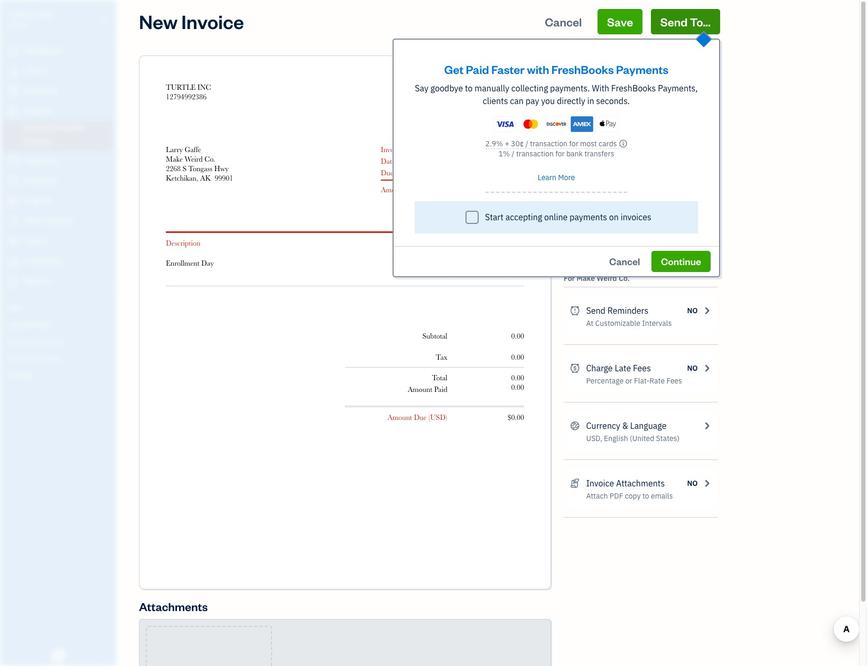 Task type: vqa. For each thing, say whether or not it's contained in the screenshot.
the leftmost Password
no



Task type: describe. For each thing, give the bounding box(es) containing it.
save button
[[598, 9, 643, 34]]

(united
[[630, 434, 655, 444]]

0 vertical spatial freshbooks
[[552, 62, 614, 77]]

invoices image
[[571, 478, 580, 490]]

0 vertical spatial date
[[381, 157, 396, 166]]

save
[[608, 14, 634, 29]]

recurring
[[609, 222, 646, 233]]

say goodbye to manually collecting payments. with freshbooks payments, clients can pay you directly in seconds.
[[415, 83, 698, 106]]

(
[[429, 414, 431, 422]]

apple pay image
[[597, 116, 620, 132]]

attach pdf copy to emails
[[587, 492, 673, 501]]

paintbrush image
[[571, 163, 580, 176]]

clients inside make recurring bill your clients automatically
[[616, 235, 638, 245]]

get
[[445, 62, 464, 77]]

estimate image
[[7, 86, 20, 97]]

amount due ( usd )
[[388, 414, 448, 422]]

for make weird co.
[[564, 274, 630, 283]]

latereminders image
[[571, 305, 580, 317]]

tongass
[[189, 164, 213, 173]]

1 vertical spatial date
[[396, 169, 410, 177]]

1 vertical spatial co.
[[619, 274, 630, 283]]

with
[[527, 62, 550, 77]]

0 vertical spatial payments
[[617, 62, 669, 77]]

american express image
[[571, 116, 594, 132]]

invoices
[[621, 212, 652, 223]]

payment image
[[7, 156, 20, 167]]

dashboard image
[[7, 46, 20, 57]]

4 0.00 from the top
[[512, 383, 525, 392]]

subtotal
[[423, 332, 448, 341]]

with
[[592, 83, 610, 94]]

pay inside say goodbye to manually collecting payments. with freshbooks payments, clients can pay you directly in seconds.
[[526, 96, 540, 106]]

send for send to...
[[661, 14, 688, 29]]

issue
[[406, 157, 421, 166]]

1 vertical spatial /
[[512, 149, 515, 159]]

visa image
[[587, 118, 601, 129]]

1 vertical spatial weird
[[597, 274, 618, 283]]

usd,
[[587, 434, 603, 444]]

payments
[[570, 212, 608, 223]]

invoice inside settings for this invoice
[[593, 63, 619, 73]]

let clients pay you online
[[587, 108, 670, 118]]

visa image
[[494, 116, 517, 132]]

accept
[[587, 95, 613, 106]]

description
[[166, 239, 201, 248]]

0 vertical spatial due
[[381, 169, 394, 177]]

chart image
[[7, 256, 20, 267]]

manually
[[475, 83, 510, 94]]

make inside make recurring bill your clients automatically
[[587, 222, 607, 233]]

12794992386
[[166, 93, 207, 101]]

1 vertical spatial $0.00
[[508, 414, 525, 422]]

mastercard image for discover image
[[603, 118, 617, 129]]

payments,
[[659, 83, 698, 94]]

team members image
[[8, 320, 113, 329]]

send to... button
[[651, 9, 721, 34]]

main element
[[0, 0, 143, 667]]

learn more link
[[538, 173, 576, 182]]

turtle for turtle inc owner
[[8, 10, 39, 20]]

&
[[623, 421, 629, 432]]

2 vertical spatial make
[[577, 274, 595, 283]]

no for charge late fees
[[688, 364, 698, 373]]

line total
[[494, 239, 525, 248]]

1%
[[499, 149, 510, 159]]

cards
[[599, 139, 618, 148]]

30¢
[[511, 139, 524, 148]]

paid inside total amount paid
[[435, 386, 448, 394]]

payments.
[[551, 83, 590, 94]]

discover image
[[619, 118, 633, 129]]

continue
[[662, 255, 702, 267]]

states)
[[657, 434, 680, 444]]

2 for from the top
[[564, 274, 575, 283]]

seconds.
[[597, 96, 631, 106]]

transfers
[[585, 149, 615, 159]]

cancel for save
[[545, 14, 582, 29]]

99901
[[215, 174, 233, 182]]

larry
[[166, 145, 183, 154]]

Issue date in MM/DD/YYYY format text field
[[456, 157, 533, 166]]

hwy
[[214, 164, 229, 173]]

apps image
[[8, 304, 113, 312]]

amount for amount due ( usd )
[[388, 414, 412, 422]]

usd, english (united states)
[[587, 434, 680, 444]]

continue button
[[652, 251, 711, 272]]

more
[[559, 173, 576, 182]]

usd
[[431, 414, 446, 422]]

percentage or flat-rate fees
[[587, 377, 683, 386]]

expense image
[[7, 176, 20, 187]]

currency
[[587, 421, 621, 432]]

currencyandlanguage image
[[571, 420, 580, 433]]

2.9%
[[486, 139, 504, 148]]

1 vertical spatial for
[[556, 149, 565, 159]]

+
[[505, 139, 510, 148]]

cancel button for save
[[536, 9, 592, 34]]

info image
[[620, 139, 628, 148]]

pdf
[[610, 492, 624, 501]]

1 horizontal spatial fees
[[667, 377, 683, 386]]

directly
[[557, 96, 586, 106]]

weird inside larry gaffe make weird co. 2268 s tongass hwy ketchikan, ak  99901
[[185, 155, 203, 163]]

total inside total amount paid
[[432, 374, 448, 382]]

send reminders
[[587, 306, 649, 316]]

new
[[139, 9, 178, 34]]

learn
[[538, 173, 557, 182]]

new invoice
[[139, 9, 244, 34]]

qty
[[460, 239, 472, 248]]

bank
[[567, 149, 583, 159]]

charge late fees
[[587, 363, 652, 374]]

total amount paid
[[408, 374, 448, 394]]

line
[[494, 239, 507, 248]]

accepting
[[506, 212, 543, 223]]

learn more
[[538, 173, 576, 182]]

customizable
[[596, 319, 641, 328]]



Task type: locate. For each thing, give the bounding box(es) containing it.
invoice number
[[381, 145, 430, 154]]

2.9% + 30¢ / transaction for most cards
[[486, 139, 618, 148]]

0 vertical spatial you
[[542, 96, 555, 106]]

chevronright image
[[703, 362, 712, 375], [703, 478, 712, 490]]

no
[[688, 306, 698, 316], [688, 364, 698, 373], [688, 479, 698, 489]]

1 horizontal spatial for
[[570, 139, 579, 148]]

inc inside turtle inc 12794992386
[[198, 83, 211, 91]]

tax
[[436, 353, 448, 362]]

1 horizontal spatial turtle
[[166, 83, 196, 91]]

inc
[[41, 10, 56, 20], [198, 83, 211, 91]]

1 horizontal spatial rate
[[650, 377, 665, 386]]

1 vertical spatial total
[[432, 374, 448, 382]]

0 horizontal spatial mastercard image
[[520, 116, 542, 132]]

to...
[[691, 14, 711, 29]]

1 vertical spatial payments
[[642, 95, 679, 106]]

freshbooks up payments.
[[552, 62, 614, 77]]

language
[[631, 421, 667, 432]]

s
[[183, 164, 187, 173]]

freshbooks up accept online payments
[[612, 83, 657, 94]]

Enter an Item Name text field
[[166, 259, 366, 268]]

1% / transaction for bank transfers
[[499, 149, 615, 159]]

0 horizontal spatial paid
[[435, 386, 448, 394]]

0.00 0.00
[[512, 374, 525, 392]]

1 horizontal spatial pay
[[623, 108, 634, 118]]

reminders
[[608, 306, 649, 316]]

for up the bank
[[570, 139, 579, 148]]

mastercard image up 30¢
[[520, 116, 542, 132]]

fees
[[634, 363, 652, 374], [667, 377, 683, 386]]

or
[[626, 377, 633, 386]]

0 horizontal spatial to
[[465, 83, 473, 94]]

amount due
[[381, 186, 420, 194]]

0 vertical spatial amount
[[381, 186, 406, 194]]

gaffe
[[185, 145, 201, 154]]

1 vertical spatial clients
[[599, 108, 621, 118]]

1 horizontal spatial you
[[636, 108, 648, 118]]

date of issue
[[381, 157, 421, 166]]

2 no from the top
[[688, 364, 698, 373]]

clients down seconds.
[[599, 108, 621, 118]]

get paid faster with freshbooks payments
[[445, 62, 669, 77]]

copy
[[626, 492, 641, 501]]

2 vertical spatial no
[[688, 479, 698, 489]]

0 vertical spatial attachments
[[617, 479, 665, 489]]

cancel button
[[536, 9, 592, 34], [600, 251, 650, 272]]

2 vertical spatial due
[[414, 414, 427, 422]]

no for invoice attachments
[[688, 479, 698, 489]]

paid
[[466, 62, 490, 77], [435, 386, 448, 394]]

send left "to..."
[[661, 14, 688, 29]]

start accepting online payments on invoices
[[485, 212, 652, 223]]

1 vertical spatial no
[[688, 364, 698, 373]]

client image
[[7, 66, 20, 77]]

0 horizontal spatial total
[[432, 374, 448, 382]]

1 vertical spatial attachments
[[139, 600, 208, 615]]

amount
[[381, 186, 406, 194], [408, 386, 433, 394], [388, 414, 412, 422]]

1 vertical spatial send
[[587, 306, 606, 316]]

1 vertical spatial chevronright image
[[703, 478, 712, 490]]

0 vertical spatial for
[[564, 63, 575, 73]]

pay down "online"
[[623, 108, 634, 118]]

/ right 30¢
[[526, 139, 529, 148]]

0 vertical spatial transaction
[[530, 139, 568, 148]]

1 vertical spatial cancel
[[610, 255, 641, 267]]

on
[[610, 212, 619, 223]]

late
[[615, 363, 632, 374]]

you
[[542, 96, 555, 106], [636, 108, 648, 118]]

0 horizontal spatial turtle
[[8, 10, 39, 20]]

0 vertical spatial total
[[509, 239, 525, 248]]

1 horizontal spatial weird
[[597, 274, 618, 283]]

1 vertical spatial fees
[[667, 377, 683, 386]]

0 vertical spatial pay
[[526, 96, 540, 106]]

turtle inc 12794992386
[[166, 83, 211, 101]]

turtle up "12794992386"
[[166, 83, 196, 91]]

payments up accept online payments
[[617, 62, 669, 77]]

0 vertical spatial clients
[[483, 96, 508, 106]]

online left 'refresh' image
[[545, 212, 568, 223]]

no for send reminders
[[688, 306, 698, 316]]

send to...
[[661, 14, 711, 29]]

chevronright image for currency & language
[[703, 420, 712, 433]]

1 vertical spatial inc
[[198, 83, 211, 91]]

0 vertical spatial make
[[166, 155, 183, 163]]

co. inside larry gaffe make weird co. 2268 s tongass hwy ketchikan, ak  99901
[[205, 155, 215, 163]]

inc inside turtle inc owner
[[41, 10, 56, 20]]

0 vertical spatial chevronright image
[[703, 362, 712, 375]]

chevronright image for invoice attachments
[[703, 478, 712, 490]]

1 horizontal spatial paid
[[466, 62, 490, 77]]

/
[[526, 139, 529, 148], [512, 149, 515, 159]]

1 horizontal spatial to
[[643, 492, 650, 501]]

larry gaffe make weird co. 2268 s tongass hwy ketchikan, ak  99901
[[166, 145, 233, 182]]

mastercard image for discover icon
[[520, 116, 542, 132]]

0 horizontal spatial rate
[[405, 239, 419, 248]]

1 vertical spatial amount
[[408, 386, 433, 394]]

send up at
[[587, 306, 606, 316]]

1 horizontal spatial cancel
[[610, 255, 641, 267]]

date left of
[[381, 157, 396, 166]]

1 horizontal spatial /
[[526, 139, 529, 148]]

1 vertical spatial transaction
[[517, 149, 554, 159]]

cancel button up settings
[[536, 9, 592, 34]]

owner
[[8, 21, 28, 29]]

to right the copy
[[643, 492, 650, 501]]

3 0.00 from the top
[[512, 374, 525, 382]]

transaction down "2.9% + 30¢ / transaction for most cards"
[[517, 149, 554, 159]]

due down 'due date'
[[408, 186, 420, 194]]

money image
[[7, 236, 20, 247]]

of
[[397, 157, 404, 166]]

0 horizontal spatial attachments
[[139, 600, 208, 615]]

you down accept online payments
[[636, 108, 648, 118]]

charge
[[587, 363, 613, 374]]

1 vertical spatial to
[[643, 492, 650, 501]]

due date
[[381, 169, 410, 177]]

most
[[581, 139, 598, 148]]

you down collecting
[[542, 96, 555, 106]]

payments down payments,
[[642, 95, 679, 106]]

for left this
[[564, 63, 575, 73]]

mastercard image right visa image
[[603, 118, 617, 129]]

invoice
[[182, 9, 244, 34], [593, 63, 619, 73], [381, 145, 403, 154], [587, 479, 615, 489]]

0 horizontal spatial for
[[556, 149, 565, 159]]

0 vertical spatial inc
[[41, 10, 56, 20]]

invoice image
[[7, 106, 20, 117]]

items and services image
[[8, 337, 113, 346]]

make inside larry gaffe make weird co. 2268 s tongass hwy ketchikan, ak  99901
[[166, 155, 183, 163]]

1 vertical spatial freshbooks
[[612, 83, 657, 94]]

date down the date of issue
[[396, 169, 410, 177]]

chevronright image for charge late fees
[[703, 362, 712, 375]]

bill
[[587, 235, 597, 245]]

2268
[[166, 164, 181, 173]]

fees up flat-
[[634, 363, 652, 374]]

freshbooks image
[[50, 650, 67, 663]]

due for amount due
[[408, 186, 420, 194]]

cancel button for continue
[[600, 251, 650, 272]]

onlinesales image
[[571, 94, 580, 107]]

clients down manually
[[483, 96, 508, 106]]

due for amount due ( usd )
[[414, 414, 427, 422]]

inc for turtle inc owner
[[41, 10, 56, 20]]

timer image
[[7, 216, 20, 227]]

1 horizontal spatial mastercard image
[[603, 118, 617, 129]]

1 horizontal spatial send
[[661, 14, 688, 29]]

0 vertical spatial for
[[570, 139, 579, 148]]

attachments
[[617, 479, 665, 489], [139, 600, 208, 615]]

can
[[510, 96, 524, 106]]

due down the date of issue
[[381, 169, 394, 177]]

make up latereminders image
[[577, 274, 595, 283]]

chevronright image
[[703, 305, 712, 317], [703, 420, 712, 433]]

amount for amount due
[[381, 186, 406, 194]]

due
[[381, 169, 394, 177], [408, 186, 420, 194], [414, 414, 427, 422]]

ketchikan,
[[166, 174, 198, 182]]

cancel down your
[[610, 255, 641, 267]]

0 horizontal spatial send
[[587, 306, 606, 316]]

collecting
[[512, 83, 549, 94]]

0 horizontal spatial co.
[[205, 155, 215, 163]]

0 horizontal spatial cancel button
[[536, 9, 592, 34]]

0 vertical spatial online
[[650, 108, 670, 118]]

cancel button down your
[[600, 251, 650, 272]]

amount left (
[[388, 414, 412, 422]]

turtle inside turtle inc 12794992386
[[166, 83, 196, 91]]

settings
[[564, 48, 608, 63]]

1 vertical spatial rate
[[650, 377, 665, 386]]

weird up send reminders
[[597, 274, 618, 283]]

1 0.00 from the top
[[512, 332, 525, 341]]

2 chevronright image from the top
[[703, 420, 712, 433]]

cancel up settings
[[545, 14, 582, 29]]

clients inside say goodbye to manually collecting payments. with freshbooks payments, clients can pay you directly in seconds.
[[483, 96, 508, 106]]

amount down 'due date'
[[381, 186, 406, 194]]

1 vertical spatial cancel button
[[600, 251, 650, 272]]

0 vertical spatial turtle
[[8, 10, 39, 20]]

due left (
[[414, 414, 427, 422]]

report image
[[7, 277, 20, 287]]

chevronright image for no
[[703, 305, 712, 317]]

0 vertical spatial cancel
[[545, 14, 582, 29]]

)
[[446, 414, 448, 422]]

1 for from the top
[[564, 63, 575, 73]]

invoice attachments
[[587, 479, 665, 489]]

currency & language
[[587, 421, 667, 432]]

emails
[[652, 492, 673, 501]]

latefees image
[[571, 362, 580, 375]]

1 chevronright image from the top
[[703, 362, 712, 375]]

to
[[465, 83, 473, 94], [643, 492, 650, 501]]

0 vertical spatial weird
[[185, 155, 203, 163]]

paid right get
[[466, 62, 490, 77]]

$0.00
[[503, 184, 525, 195], [508, 414, 525, 422]]

0 vertical spatial send
[[661, 14, 688, 29]]

accept online payments
[[587, 95, 679, 106]]

online
[[615, 95, 640, 106]]

for down "2.9% + 30¢ / transaction for most cards"
[[556, 149, 565, 159]]

0.00
[[512, 332, 525, 341], [512, 353, 525, 362], [512, 374, 525, 382], [512, 383, 525, 392]]

1 chevronright image from the top
[[703, 305, 712, 317]]

intervals
[[643, 319, 672, 328]]

1 horizontal spatial inc
[[198, 83, 211, 91]]

total down tax
[[432, 374, 448, 382]]

to inside say goodbye to manually collecting payments. with freshbooks payments, clients can pay you directly in seconds.
[[465, 83, 473, 94]]

make recurring bill your clients automatically
[[587, 222, 684, 245]]

turtle
[[8, 10, 39, 20], [166, 83, 196, 91]]

for inside settings for this invoice
[[564, 63, 575, 73]]

send inside button
[[661, 14, 688, 29]]

at customizable intervals
[[587, 319, 672, 328]]

freshbooks
[[552, 62, 614, 77], [612, 83, 657, 94]]

faster
[[492, 62, 525, 77]]

at
[[587, 319, 594, 328]]

0 horizontal spatial weird
[[185, 155, 203, 163]]

0 horizontal spatial online
[[545, 212, 568, 223]]

Enter an Invoice # text field
[[498, 145, 525, 154]]

send for send reminders
[[587, 306, 606, 316]]

to right goodbye
[[465, 83, 473, 94]]

0 vertical spatial fees
[[634, 363, 652, 374]]

turtle for turtle inc 12794992386
[[166, 83, 196, 91]]

in
[[588, 96, 595, 106]]

amount inside total amount paid
[[408, 386, 433, 394]]

total
[[509, 239, 525, 248], [432, 374, 448, 382]]

1 horizontal spatial cancel button
[[600, 251, 650, 272]]

flat-
[[635, 377, 650, 386]]

rate
[[405, 239, 419, 248], [650, 377, 665, 386]]

for
[[564, 63, 575, 73], [564, 274, 575, 283]]

2 chevronright image from the top
[[703, 478, 712, 490]]

1 horizontal spatial total
[[509, 239, 525, 248]]

fees right flat-
[[667, 377, 683, 386]]

1 horizontal spatial attachments
[[617, 479, 665, 489]]

bank connections image
[[8, 354, 113, 363]]

online down accept online payments
[[650, 108, 670, 118]]

0 vertical spatial no
[[688, 306, 698, 316]]

1 horizontal spatial co.
[[619, 274, 630, 283]]

amount up amount due ( usd )
[[408, 386, 433, 394]]

cancel for continue
[[610, 255, 641, 267]]

refresh image
[[571, 221, 580, 234]]

for
[[570, 139, 579, 148], [556, 149, 565, 159]]

0 horizontal spatial cancel
[[545, 14, 582, 29]]

1 vertical spatial chevronright image
[[703, 420, 712, 433]]

weird down gaffe
[[185, 155, 203, 163]]

0 vertical spatial co.
[[205, 155, 215, 163]]

1 vertical spatial you
[[636, 108, 648, 118]]

make down larry
[[166, 155, 183, 163]]

total right line
[[509, 239, 525, 248]]

pay down collecting
[[526, 96, 540, 106]]

1 vertical spatial due
[[408, 186, 420, 194]]

0 vertical spatial rate
[[405, 239, 419, 248]]

1 vertical spatial paid
[[435, 386, 448, 394]]

for up latereminders image
[[564, 274, 575, 283]]

$0.00 down 0.00 0.00
[[508, 414, 525, 422]]

english
[[605, 434, 629, 444]]

settings image
[[8, 371, 113, 380]]

project image
[[7, 196, 20, 207]]

0 horizontal spatial /
[[512, 149, 515, 159]]

you inside say goodbye to manually collecting payments. with freshbooks payments, clients can pay you directly in seconds.
[[542, 96, 555, 106]]

0 vertical spatial paid
[[466, 62, 490, 77]]

1 vertical spatial pay
[[623, 108, 634, 118]]

2 0.00 from the top
[[512, 353, 525, 362]]

1 no from the top
[[688, 306, 698, 316]]

let
[[587, 108, 597, 118]]

0 vertical spatial chevronright image
[[703, 305, 712, 317]]

0 vertical spatial cancel button
[[536, 9, 592, 34]]

cancel
[[545, 14, 582, 29], [610, 255, 641, 267]]

mastercard image
[[520, 116, 542, 132], [603, 118, 617, 129]]

co.
[[205, 155, 215, 163], [619, 274, 630, 283]]

turtle inside turtle inc owner
[[8, 10, 39, 20]]

transaction up 1% / transaction for bank transfers
[[530, 139, 568, 148]]

make up bill
[[587, 222, 607, 233]]

freshbooks inside say goodbye to manually collecting payments. with freshbooks payments, clients can pay you directly in seconds.
[[612, 83, 657, 94]]

automatically
[[639, 235, 684, 245]]

0 horizontal spatial inc
[[41, 10, 56, 20]]

paid up usd
[[435, 386, 448, 394]]

3 no from the top
[[688, 479, 698, 489]]

0 horizontal spatial pay
[[526, 96, 540, 106]]

percentage
[[587, 377, 624, 386]]

1 horizontal spatial online
[[650, 108, 670, 118]]

0 horizontal spatial fees
[[634, 363, 652, 374]]

discover image
[[546, 116, 568, 132]]

0 horizontal spatial you
[[542, 96, 555, 106]]

1 vertical spatial make
[[587, 222, 607, 233]]

$0.00 up accepting on the top right of page
[[503, 184, 525, 195]]

clients down recurring
[[616, 235, 638, 245]]

co. up tongass
[[205, 155, 215, 163]]

0 vertical spatial $0.00
[[503, 184, 525, 195]]

co. up the reminders
[[619, 274, 630, 283]]

0 vertical spatial /
[[526, 139, 529, 148]]

1 vertical spatial online
[[545, 212, 568, 223]]

clients
[[483, 96, 508, 106], [599, 108, 621, 118], [616, 235, 638, 245]]

inc for turtle inc 12794992386
[[198, 83, 211, 91]]

turtle up owner
[[8, 10, 39, 20]]

/ right 1%
[[512, 149, 515, 159]]



